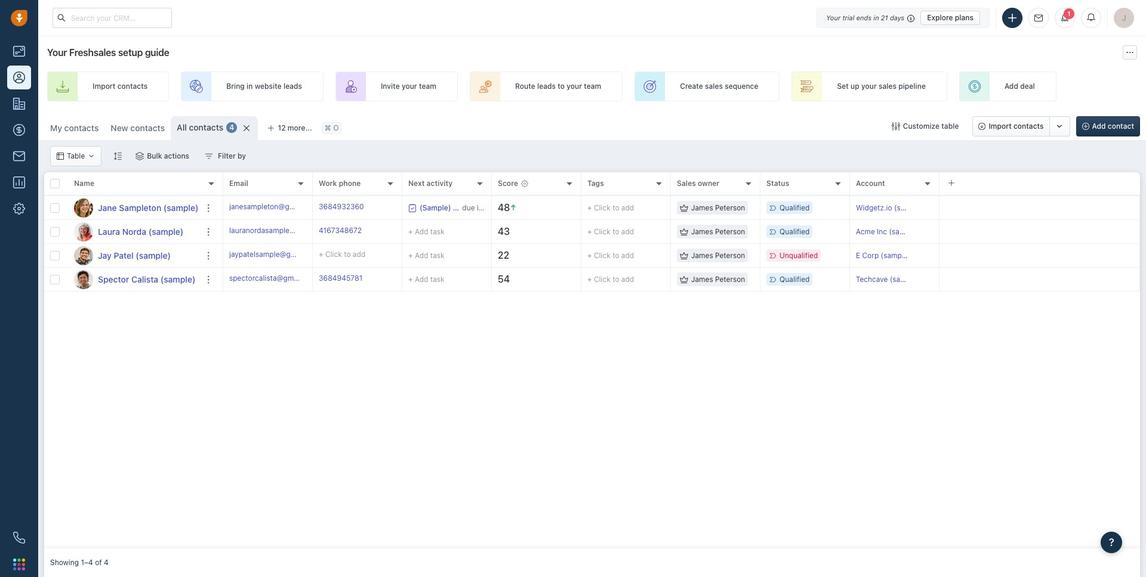 Task type: describe. For each thing, give the bounding box(es) containing it.
to for lauranordasample@gmail.com
[[613, 227, 619, 236]]

bring in website leads
[[226, 82, 302, 91]]

cell for 54
[[940, 268, 1140, 291]]

1 cell from the top
[[940, 196, 1140, 220]]

more...
[[288, 124, 312, 133]]

create sales sequence link
[[635, 72, 780, 101]]

my contacts
[[50, 123, 99, 133]]

click for 43
[[594, 227, 611, 236]]

create
[[680, 82, 703, 91]]

2 your from the left
[[567, 82, 582, 91]]

contact
[[1108, 122, 1134, 131]]

1 link
[[1055, 8, 1075, 28]]

ends
[[857, 13, 872, 21]]

name row
[[44, 173, 223, 196]]

22
[[498, 250, 509, 261]]

3684932360 link
[[319, 202, 364, 214]]

filter by button
[[197, 146, 254, 167]]

2 leads from the left
[[537, 82, 556, 91]]

set up your sales pipeline link
[[792, 72, 947, 101]]

+ add task for 22
[[408, 251, 445, 260]]

(sample) for acme inc (sample)
[[889, 227, 919, 236]]

explore plans link
[[921, 10, 980, 25]]

set
[[837, 82, 849, 91]]

james for 54
[[691, 275, 713, 284]]

import contacts for import contacts link
[[93, 82, 148, 91]]

click for 54
[[594, 275, 611, 284]]

j image
[[74, 246, 93, 265]]

route leads to your team
[[515, 82, 601, 91]]

route leads to your team link
[[470, 72, 623, 101]]

of
[[95, 559, 102, 568]]

to for jaypatelsample@gmail.com
[[613, 251, 619, 260]]

showing 1–4 of 4
[[50, 559, 108, 568]]

your inside 'link'
[[861, 82, 877, 91]]

add deal
[[1005, 82, 1035, 91]]

table
[[67, 152, 85, 161]]

name column header
[[68, 173, 223, 196]]

phone element
[[7, 527, 31, 550]]

spectorcalista@gmail.com
[[229, 274, 318, 283]]

bulk actions
[[147, 152, 189, 161]]

all
[[177, 122, 187, 133]]

new contacts
[[111, 123, 165, 133]]

48
[[498, 202, 510, 213]]

all contacts 4
[[177, 122, 234, 133]]

acme inc (sample) link
[[856, 227, 919, 236]]

add contact button
[[1076, 116, 1140, 137]]

0 horizontal spatial 4
[[104, 559, 108, 568]]

import contacts group
[[973, 116, 1070, 137]]

explore plans
[[927, 13, 974, 22]]

tags
[[587, 179, 604, 188]]

1 team from the left
[[419, 82, 436, 91]]

sales owner
[[677, 179, 720, 188]]

jay
[[98, 250, 112, 261]]

customize
[[903, 122, 940, 131]]

1 leads from the left
[[284, 82, 302, 91]]

press space to select this row. row containing 48
[[223, 196, 1140, 220]]

techcave (sample)
[[856, 275, 920, 284]]

contacts down setup
[[117, 82, 148, 91]]

james peterson for 22
[[691, 251, 745, 260]]

task for 22
[[430, 251, 445, 260]]

jay patel (sample) link
[[98, 250, 171, 262]]

spectorcalista@gmail.com link
[[229, 273, 318, 286]]

press space to select this row. row containing jay patel (sample)
[[44, 244, 223, 268]]

set up your sales pipeline
[[837, 82, 926, 91]]

add for 54
[[621, 275, 634, 284]]

jay patel (sample)
[[98, 250, 171, 261]]

⌘ o
[[325, 124, 339, 133]]

your for your freshsales setup guide
[[47, 47, 67, 58]]

james for 43
[[691, 227, 713, 236]]

acme
[[856, 227, 875, 236]]

sales
[[677, 179, 696, 188]]

table
[[942, 122, 959, 131]]

my
[[50, 123, 62, 133]]

1 vertical spatial container_wx8msf4aqz5i3rn1 image
[[680, 276, 688, 284]]

import contacts for import contacts button
[[989, 122, 1044, 131]]

row group containing jane sampleton (sample)
[[44, 196, 223, 292]]

invite your team link
[[335, 72, 458, 101]]

e corp (sample)
[[856, 251, 911, 260]]

1 james from the top
[[691, 204, 713, 212]]

showing
[[50, 559, 79, 568]]

phone
[[339, 179, 361, 188]]

lauranordasample@gmail.com link
[[229, 226, 331, 238]]

lauranordasample@gmail.com
[[229, 226, 331, 235]]

j image
[[74, 199, 93, 218]]

peterson for 22
[[715, 251, 745, 260]]

21
[[881, 13, 888, 21]]

widgetz.io
[[856, 204, 892, 212]]

to for janesampleton@gmail.com
[[613, 204, 619, 212]]

(sample) for spector calista (sample)
[[160, 274, 195, 284]]

customize table
[[903, 122, 959, 131]]

(sample) for e corp (sample)
[[881, 251, 911, 260]]

press space to select this row. row containing 43
[[223, 220, 1140, 244]]

route
[[515, 82, 535, 91]]

inc
[[877, 227, 887, 236]]

laura norda (sample)
[[98, 227, 183, 237]]

setup
[[118, 47, 143, 58]]

1–4
[[81, 559, 93, 568]]

+ click to add for 54
[[587, 275, 634, 284]]

by
[[238, 152, 246, 161]]

name
[[74, 179, 94, 188]]

container_wx8msf4aqz5i3rn1 image inside the filter by button
[[205, 152, 213, 161]]

add for 22
[[621, 251, 634, 260]]

add deal link
[[959, 72, 1057, 101]]

explore
[[927, 13, 953, 22]]

spector calista (sample)
[[98, 274, 195, 284]]

3684932360
[[319, 202, 364, 211]]

activity
[[427, 179, 453, 188]]

4167348672
[[319, 226, 362, 235]]

days
[[890, 13, 905, 21]]

norda
[[122, 227, 146, 237]]

1 qualified from the top
[[780, 204, 810, 212]]

qualified for 54
[[780, 275, 810, 284]]

work
[[319, 179, 337, 188]]

status
[[767, 179, 789, 188]]

add for 22
[[415, 251, 428, 260]]

freshsales
[[69, 47, 116, 58]]

1 horizontal spatial in
[[874, 13, 879, 21]]

12 more...
[[278, 124, 312, 133]]

corp
[[862, 251, 879, 260]]

phone image
[[13, 533, 25, 544]]

54
[[498, 274, 510, 285]]

press space to select this row. row containing 22
[[223, 244, 1140, 268]]

owner
[[698, 179, 720, 188]]

3684945781
[[319, 274, 363, 283]]

techcave (sample) link
[[856, 275, 920, 284]]

all contacts link
[[177, 122, 223, 134]]

peterson for 43
[[715, 227, 745, 236]]

add for 43
[[621, 227, 634, 236]]



Task type: vqa. For each thing, say whether or not it's contained in the screenshot.
the leftmost information
no



Task type: locate. For each thing, give the bounding box(es) containing it.
bulk
[[147, 152, 162, 161]]

contacts right "my"
[[64, 123, 99, 133]]

2 vertical spatial task
[[430, 275, 445, 284]]

0 horizontal spatial your
[[402, 82, 417, 91]]

plans
[[955, 13, 974, 22]]

container_wx8msf4aqz5i3rn1 image
[[892, 122, 900, 131], [136, 152, 144, 161], [205, 152, 213, 161], [88, 153, 95, 160], [408, 204, 417, 212], [680, 204, 688, 212], [680, 228, 688, 236], [680, 252, 688, 260]]

(sample) for laura norda (sample)
[[149, 227, 183, 237]]

contacts inside button
[[1014, 122, 1044, 131]]

jane sampleton (sample) link
[[98, 202, 198, 214]]

+ add task for 43
[[408, 227, 445, 236]]

jaypatelsample@gmail.com
[[229, 250, 321, 259]]

your trial ends in 21 days
[[826, 13, 905, 21]]

1 vertical spatial + add task
[[408, 251, 445, 260]]

2 cell from the top
[[940, 220, 1140, 244]]

3 james peterson from the top
[[691, 251, 745, 260]]

4 right the of
[[104, 559, 108, 568]]

0 vertical spatial task
[[430, 227, 445, 236]]

4 + click to add from the top
[[587, 275, 634, 284]]

add
[[621, 204, 634, 212], [621, 227, 634, 236], [353, 250, 366, 259], [621, 251, 634, 260], [621, 275, 634, 284]]

1 vertical spatial task
[[430, 251, 445, 260]]

your freshsales setup guide
[[47, 47, 169, 58]]

2 + add task from the top
[[408, 251, 445, 260]]

your right invite
[[402, 82, 417, 91]]

press space to select this row. row
[[44, 196, 223, 220], [223, 196, 1140, 220], [44, 220, 223, 244], [223, 220, 1140, 244], [44, 244, 223, 268], [223, 244, 1140, 268], [44, 268, 223, 292], [223, 268, 1140, 292]]

new contacts button
[[105, 116, 171, 140], [111, 123, 165, 133]]

0 vertical spatial container_wx8msf4aqz5i3rn1 image
[[57, 153, 64, 160]]

grid containing 48
[[44, 171, 1140, 549]]

import for import contacts link
[[93, 82, 115, 91]]

0 horizontal spatial container_wx8msf4aqz5i3rn1 image
[[57, 153, 64, 160]]

press space to select this row. row containing laura norda (sample)
[[44, 220, 223, 244]]

0 vertical spatial import
[[93, 82, 115, 91]]

1 horizontal spatial import
[[989, 122, 1012, 131]]

+ click to add for 22
[[587, 251, 634, 260]]

2 james peterson from the top
[[691, 227, 745, 236]]

0 horizontal spatial team
[[419, 82, 436, 91]]

task for 54
[[430, 275, 445, 284]]

account
[[856, 179, 885, 188]]

4 james peterson from the top
[[691, 275, 745, 284]]

l image
[[74, 222, 93, 241]]

1 james peterson from the top
[[691, 204, 745, 212]]

cell for 43
[[940, 220, 1140, 244]]

james peterson for 54
[[691, 275, 745, 284]]

sales inside set up your sales pipeline 'link'
[[879, 82, 897, 91]]

0 vertical spatial qualified
[[780, 204, 810, 212]]

2 team from the left
[[584, 82, 601, 91]]

12
[[278, 124, 286, 133]]

janesampleton@gmail.com link
[[229, 202, 320, 214]]

your left freshsales
[[47, 47, 67, 58]]

(sample) up acme inc (sample) link
[[894, 204, 924, 212]]

click for 22
[[594, 251, 611, 260]]

0 horizontal spatial import
[[93, 82, 115, 91]]

1 vertical spatial import
[[989, 122, 1012, 131]]

4167348672 link
[[319, 226, 362, 238]]

your right route
[[567, 82, 582, 91]]

import contacts down the add deal
[[989, 122, 1044, 131]]

invite your team
[[381, 82, 436, 91]]

2 row group from the left
[[223, 196, 1140, 292]]

create sales sequence
[[680, 82, 758, 91]]

0 vertical spatial import contacts
[[93, 82, 148, 91]]

1 + click to add from the top
[[587, 204, 634, 212]]

sampleton
[[119, 203, 161, 213]]

e corp (sample) link
[[856, 251, 911, 260]]

(sample) for jane sampleton (sample)
[[163, 203, 198, 213]]

qualified down status
[[780, 204, 810, 212]]

12 more... button
[[261, 120, 319, 137]]

pipeline
[[899, 82, 926, 91]]

your right up
[[861, 82, 877, 91]]

website
[[255, 82, 282, 91]]

1 vertical spatial in
[[247, 82, 253, 91]]

janesampleton@gmail.com 3684932360
[[229, 202, 364, 211]]

up
[[851, 82, 860, 91]]

(sample) right corp
[[881, 251, 911, 260]]

0 vertical spatial + add task
[[408, 227, 445, 236]]

4 up filter by
[[229, 123, 234, 132]]

cell for 22
[[940, 244, 1140, 267]]

qualified down unqualified
[[780, 275, 810, 284]]

contacts
[[117, 82, 148, 91], [1014, 122, 1044, 131], [189, 122, 223, 133], [64, 123, 99, 133], [130, 123, 165, 133]]

row group
[[44, 196, 223, 292], [223, 196, 1140, 292]]

3 qualified from the top
[[780, 275, 810, 284]]

next
[[408, 179, 425, 188]]

add for 54
[[415, 275, 428, 284]]

2 + click to add from the top
[[587, 227, 634, 236]]

add
[[1005, 82, 1018, 91], [1092, 122, 1106, 131], [415, 227, 428, 236], [415, 251, 428, 260], [415, 275, 428, 284]]

james peterson for 43
[[691, 227, 745, 236]]

2 sales from the left
[[879, 82, 897, 91]]

0 horizontal spatial sales
[[705, 82, 723, 91]]

import down add deal link
[[989, 122, 1012, 131]]

sales right "create"
[[705, 82, 723, 91]]

0 horizontal spatial leads
[[284, 82, 302, 91]]

2 peterson from the top
[[715, 227, 745, 236]]

(sample) up spector calista (sample)
[[136, 250, 171, 261]]

import contacts button
[[973, 116, 1050, 137]]

1
[[1067, 10, 1071, 17]]

1 task from the top
[[430, 227, 445, 236]]

cell
[[940, 196, 1140, 220], [940, 220, 1140, 244], [940, 244, 1140, 267], [940, 268, 1140, 291]]

(sample) right calista
[[160, 274, 195, 284]]

task for 43
[[430, 227, 445, 236]]

work phone
[[319, 179, 361, 188]]

deal
[[1020, 82, 1035, 91]]

0 horizontal spatial in
[[247, 82, 253, 91]]

1 your from the left
[[402, 82, 417, 91]]

your
[[826, 13, 841, 21], [47, 47, 67, 58]]

s image
[[74, 270, 93, 289]]

contacts right the new
[[130, 123, 165, 133]]

import contacts down setup
[[93, 82, 148, 91]]

1 + add task from the top
[[408, 227, 445, 236]]

0 vertical spatial 4
[[229, 123, 234, 132]]

(sample) for jay patel (sample)
[[136, 250, 171, 261]]

qualified
[[780, 204, 810, 212], [780, 227, 810, 236], [780, 275, 810, 284]]

2 horizontal spatial your
[[861, 82, 877, 91]]

0 horizontal spatial import contacts
[[93, 82, 148, 91]]

1 row group from the left
[[44, 196, 223, 292]]

+ click to add for 43
[[587, 227, 634, 236]]

import contacts
[[93, 82, 148, 91], [989, 122, 1044, 131]]

2 task from the top
[[430, 251, 445, 260]]

2 vertical spatial + add task
[[408, 275, 445, 284]]

1 horizontal spatial your
[[567, 82, 582, 91]]

laura norda (sample) link
[[98, 226, 183, 238]]

(sample) right sampleton
[[163, 203, 198, 213]]

qualified for 43
[[780, 227, 810, 236]]

to for spectorcalista@gmail.com
[[613, 275, 619, 284]]

add for 43
[[415, 227, 428, 236]]

freshworks switcher image
[[13, 559, 25, 571]]

press space to select this row. row containing 54
[[223, 268, 1140, 292]]

4
[[229, 123, 234, 132], [104, 559, 108, 568]]

1 horizontal spatial import contacts
[[989, 122, 1044, 131]]

unqualified
[[780, 251, 818, 260]]

4 peterson from the top
[[715, 275, 745, 284]]

+ add task
[[408, 227, 445, 236], [408, 251, 445, 260], [408, 275, 445, 284]]

1 horizontal spatial your
[[826, 13, 841, 21]]

4 cell from the top
[[940, 268, 1140, 291]]

1 vertical spatial your
[[47, 47, 67, 58]]

container_wx8msf4aqz5i3rn1 image inside table dropdown button
[[88, 153, 95, 160]]

1 horizontal spatial leads
[[537, 82, 556, 91]]

qualified up unqualified
[[780, 227, 810, 236]]

jane sampleton (sample)
[[98, 203, 198, 213]]

2 qualified from the top
[[780, 227, 810, 236]]

0 vertical spatial your
[[826, 13, 841, 21]]

leads
[[284, 82, 302, 91], [537, 82, 556, 91]]

container_wx8msf4aqz5i3rn1 image inside bulk actions 'button'
[[136, 152, 144, 161]]

1 vertical spatial 4
[[104, 559, 108, 568]]

2 vertical spatial qualified
[[780, 275, 810, 284]]

spector
[[98, 274, 129, 284]]

import contacts link
[[47, 72, 169, 101]]

grid
[[44, 171, 1140, 549]]

1 vertical spatial import contacts
[[989, 122, 1044, 131]]

4 james from the top
[[691, 275, 713, 284]]

3684945781 link
[[319, 273, 363, 286]]

your left trial
[[826, 13, 841, 21]]

3 your from the left
[[861, 82, 877, 91]]

bring
[[226, 82, 245, 91]]

1 horizontal spatial 4
[[229, 123, 234, 132]]

4 inside all contacts 4
[[229, 123, 234, 132]]

leads right website
[[284, 82, 302, 91]]

add inside button
[[1092, 122, 1106, 131]]

(sample) down e corp (sample) link
[[890, 275, 920, 284]]

Search your CRM... text field
[[53, 8, 172, 28]]

guide
[[145, 47, 169, 58]]

next activity
[[408, 179, 453, 188]]

your for your trial ends in 21 days
[[826, 13, 841, 21]]

jaypatelsample@gmail.com link
[[229, 249, 321, 262]]

widgetz.io (sample)
[[856, 204, 924, 212]]

contacts down deal
[[1014, 122, 1044, 131]]

e
[[856, 251, 860, 260]]

new
[[111, 123, 128, 133]]

contacts right all
[[189, 122, 223, 133]]

peterson
[[715, 204, 745, 212], [715, 227, 745, 236], [715, 251, 745, 260], [715, 275, 745, 284]]

43
[[498, 226, 510, 237]]

in right bring
[[247, 82, 253, 91]]

bulk actions button
[[128, 146, 197, 167]]

james for 22
[[691, 251, 713, 260]]

laura
[[98, 227, 120, 237]]

sales left pipeline
[[879, 82, 897, 91]]

in inside bring in website leads link
[[247, 82, 253, 91]]

1 horizontal spatial container_wx8msf4aqz5i3rn1 image
[[680, 276, 688, 284]]

acme inc (sample)
[[856, 227, 919, 236]]

1 peterson from the top
[[715, 204, 745, 212]]

1 sales from the left
[[705, 82, 723, 91]]

invite
[[381, 82, 400, 91]]

o
[[333, 124, 339, 133]]

1 horizontal spatial team
[[584, 82, 601, 91]]

your
[[402, 82, 417, 91], [567, 82, 582, 91], [861, 82, 877, 91]]

⌘
[[325, 124, 331, 133]]

sequence
[[725, 82, 758, 91]]

email
[[229, 179, 248, 188]]

row group containing 48
[[223, 196, 1140, 292]]

click
[[594, 204, 611, 212], [594, 227, 611, 236], [325, 250, 342, 259], [594, 251, 611, 260], [594, 275, 611, 284]]

import down your freshsales setup guide
[[93, 82, 115, 91]]

1 horizontal spatial sales
[[879, 82, 897, 91]]

1 vertical spatial qualified
[[780, 227, 810, 236]]

sales inside create sales sequence link
[[705, 82, 723, 91]]

peterson for 54
[[715, 275, 745, 284]]

bring in website leads link
[[181, 72, 324, 101]]

0 horizontal spatial your
[[47, 47, 67, 58]]

import contacts inside button
[[989, 122, 1044, 131]]

actions
[[164, 152, 189, 161]]

press space to select this row. row containing spector calista (sample)
[[44, 268, 223, 292]]

in left 21
[[874, 13, 879, 21]]

calista
[[131, 274, 158, 284]]

3 + click to add from the top
[[587, 251, 634, 260]]

+ add task for 54
[[408, 275, 445, 284]]

container_wx8msf4aqz5i3rn1 image
[[57, 153, 64, 160], [680, 276, 688, 284]]

press space to select this row. row containing jane sampleton (sample)
[[44, 196, 223, 220]]

leads right route
[[537, 82, 556, 91]]

3 + add task from the top
[[408, 275, 445, 284]]

container_wx8msf4aqz5i3rn1 image inside table dropdown button
[[57, 153, 64, 160]]

style_myh0__igzzd8unmi image
[[114, 152, 122, 160]]

(sample) right inc at right top
[[889, 227, 919, 236]]

container_wx8msf4aqz5i3rn1 image inside customize table button
[[892, 122, 900, 131]]

import inside button
[[989, 122, 1012, 131]]

3 cell from the top
[[940, 244, 1140, 267]]

2 james from the top
[[691, 227, 713, 236]]

3 task from the top
[[430, 275, 445, 284]]

import for import contacts button
[[989, 122, 1012, 131]]

trial
[[843, 13, 855, 21]]

spectorcalista@gmail.com 3684945781
[[229, 274, 363, 283]]

0 vertical spatial in
[[874, 13, 879, 21]]

(sample) down jane sampleton (sample) link
[[149, 227, 183, 237]]

3 peterson from the top
[[715, 251, 745, 260]]

3 james from the top
[[691, 251, 713, 260]]

widgetz.io (sample) link
[[856, 204, 924, 212]]



